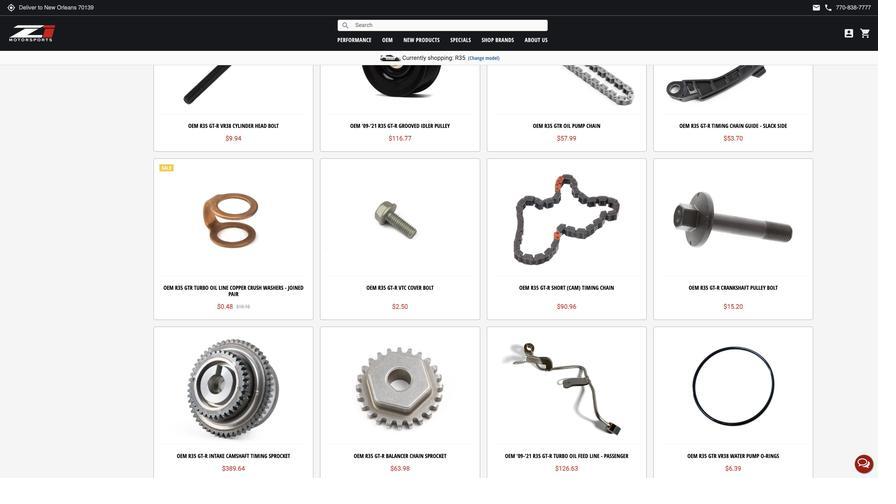 Task type: describe. For each thing, give the bounding box(es) containing it.
oem for oem r35 gt-r crankshaft pulley bolt
[[689, 284, 699, 292]]

$63.98
[[391, 465, 410, 473]]

guide
[[746, 122, 759, 130]]

crankshaft
[[721, 284, 749, 292]]

Search search field
[[350, 20, 548, 31]]

0 vertical spatial pulley
[[435, 122, 450, 130]]

shop
[[482, 36, 494, 44]]

oem for oem '09-'21 r35 gt-r grooved idler pulley
[[350, 122, 361, 130]]

1 vertical spatial pulley
[[751, 284, 766, 292]]

r for oem r35 gt-r timing chain guide - slack side
[[708, 122, 711, 130]]

oem r35 gt-r short (cam) timing chain
[[520, 284, 614, 292]]

phone link
[[825, 4, 872, 12]]

r for oem r35 gt-r vr38 cylinder head bolt
[[216, 122, 219, 130]]

rings
[[766, 452, 780, 460]]

joined
[[288, 284, 304, 292]]

2 vertical spatial oil
[[570, 452, 577, 460]]

1 vertical spatial pump
[[747, 452, 760, 460]]

$10.10
[[237, 304, 250, 310]]

cover
[[408, 284, 422, 292]]

chain for oem r35 gtr oil pump chain
[[587, 122, 601, 130]]

r35 for oem r35 gt-r balancer chain sprocket
[[365, 452, 373, 460]]

r35 for oem r35 gtr vr38 water pump o-rings
[[699, 452, 707, 460]]

about us
[[525, 36, 548, 44]]

about us link
[[525, 36, 548, 44]]

shopping_cart
[[860, 28, 872, 39]]

line inside oem r35 gtr turbo oil line copper crush washers - joined pair
[[219, 284, 229, 292]]

short
[[552, 284, 566, 292]]

oem for oem r35 gtr oil pump chain
[[533, 122, 543, 130]]

(change
[[468, 55, 484, 61]]

oem for oem r35 gt-r balancer chain sprocket
[[354, 452, 364, 460]]

'09- for oem '09-'21 r35 gt-r turbo oil feed line - passenger
[[517, 452, 525, 460]]

oem link
[[382, 36, 393, 44]]

about
[[525, 36, 541, 44]]

oem r35 gtr oil pump chain
[[533, 122, 601, 130]]

oem r35 gt-r balancer chain sprocket
[[354, 452, 447, 460]]

$53.70
[[724, 135, 743, 142]]

shop brands link
[[482, 36, 514, 44]]

phone
[[825, 4, 833, 12]]

$90.96
[[557, 303, 577, 311]]

mail
[[813, 4, 821, 12]]

$126.63
[[556, 465, 579, 473]]

oem for oem r35 gt-r intake camshaft timing sprocket
[[177, 452, 187, 460]]

gtr for turbo
[[184, 284, 193, 292]]

2 sprocket from the left
[[425, 452, 447, 460]]

specials
[[451, 36, 471, 44]]

$2.50
[[392, 303, 408, 311]]

$389.64
[[222, 465, 245, 473]]

oem '09-'21 r35 gt-r turbo oil feed line - passenger
[[505, 452, 629, 460]]

gt- for oem r35 gt-r short (cam) timing chain
[[541, 284, 548, 292]]

feed
[[578, 452, 589, 460]]

'09- for oem '09-'21 r35 gt-r grooved idler pulley
[[362, 122, 370, 130]]

r35 for oem r35 gt-r vtc cover bolt
[[378, 284, 386, 292]]

r35 for oem r35 gt-r intake camshaft timing sprocket
[[188, 452, 196, 460]]

account_box link
[[842, 28, 857, 39]]

performance
[[338, 36, 372, 44]]

0 vertical spatial -
[[760, 122, 762, 130]]

grooved
[[399, 122, 420, 130]]

vtc
[[399, 284, 407, 292]]

mail phone
[[813, 4, 833, 12]]

o-
[[761, 452, 766, 460]]

products
[[416, 36, 440, 44]]

oem for oem r35 gt-r short (cam) timing chain
[[520, 284, 530, 292]]

oem r35 gt-r vr38 cylinder head bolt
[[188, 122, 279, 130]]

side
[[778, 122, 788, 130]]

bolt for oem r35 gt-r vtc cover bolt
[[423, 284, 434, 292]]

shopping:
[[428, 54, 454, 61]]

gtr for vr38
[[709, 452, 717, 460]]

0 horizontal spatial bolt
[[268, 122, 279, 130]]

shop brands
[[482, 36, 514, 44]]

r for oem r35 gt-r vtc cover bolt
[[395, 284, 398, 292]]

r35 for oem r35 gt-r timing chain guide - slack side
[[691, 122, 699, 130]]

gt- for oem r35 gt-r vr38 cylinder head bolt
[[209, 122, 216, 130]]

r for oem r35 gt-r intake camshaft timing sprocket
[[205, 452, 208, 460]]

'21 for oem '09-'21 r35 gt-r turbo oil feed line - passenger
[[525, 452, 532, 460]]

'21 for oem '09-'21 r35 gt-r grooved idler pulley
[[370, 122, 377, 130]]

$57.99
[[557, 135, 577, 142]]

new products link
[[404, 36, 440, 44]]

cylinder
[[233, 122, 254, 130]]

(change model) link
[[468, 55, 500, 61]]

0 horizontal spatial vr38
[[221, 122, 231, 130]]

r35 for oem r35 gt-r short (cam) timing chain
[[531, 284, 539, 292]]

us
[[542, 36, 548, 44]]

currently
[[403, 54, 426, 61]]

oem for oem r35 gt-r timing chain guide - slack side
[[680, 122, 690, 130]]

brands
[[496, 36, 514, 44]]

search
[[342, 21, 350, 30]]

balancer
[[386, 452, 409, 460]]



Task type: vqa. For each thing, say whether or not it's contained in the screenshot.
August related to 2 minute read
no



Task type: locate. For each thing, give the bounding box(es) containing it.
oil
[[564, 122, 571, 130], [210, 284, 217, 292], [570, 452, 577, 460]]

specials link
[[451, 36, 471, 44]]

- inside oem r35 gtr turbo oil line copper crush washers - joined pair
[[285, 284, 287, 292]]

vr38
[[221, 122, 231, 130], [718, 452, 729, 460]]

2 vertical spatial -
[[601, 452, 603, 460]]

'09-
[[362, 122, 370, 130], [517, 452, 525, 460]]

1 horizontal spatial gtr
[[554, 122, 562, 130]]

pulley right the idler
[[435, 122, 450, 130]]

mail link
[[813, 4, 821, 12]]

oem for oem r35 gt-r vtc cover bolt
[[367, 284, 377, 292]]

gt-
[[209, 122, 216, 130], [388, 122, 395, 130], [701, 122, 708, 130], [388, 284, 395, 292], [541, 284, 548, 292], [710, 284, 717, 292], [198, 452, 205, 460], [375, 452, 382, 460], [543, 452, 550, 460]]

r35
[[455, 54, 466, 61], [200, 122, 208, 130], [378, 122, 386, 130], [545, 122, 553, 130], [691, 122, 699, 130], [175, 284, 183, 292], [378, 284, 386, 292], [531, 284, 539, 292], [701, 284, 709, 292], [188, 452, 196, 460], [365, 452, 373, 460], [533, 452, 541, 460], [699, 452, 707, 460]]

0 vertical spatial gtr
[[554, 122, 562, 130]]

2 vertical spatial gtr
[[709, 452, 717, 460]]

performance link
[[338, 36, 372, 44]]

2 horizontal spatial timing
[[712, 122, 729, 130]]

vr38 up $9.94
[[221, 122, 231, 130]]

gtr inside oem r35 gtr turbo oil line copper crush washers - joined pair
[[184, 284, 193, 292]]

r
[[216, 122, 219, 130], [395, 122, 398, 130], [708, 122, 711, 130], [395, 284, 398, 292], [548, 284, 550, 292], [717, 284, 720, 292], [205, 452, 208, 460], [382, 452, 385, 460], [550, 452, 552, 460]]

pump
[[573, 122, 585, 130], [747, 452, 760, 460]]

sprocket
[[269, 452, 290, 460], [425, 452, 447, 460]]

oil left pair
[[210, 284, 217, 292]]

0 horizontal spatial sprocket
[[269, 452, 290, 460]]

model)
[[486, 55, 500, 61]]

gt- for oem r35 gt-r balancer chain sprocket
[[375, 452, 382, 460]]

r35 for oem r35 gt-r vr38 cylinder head bolt
[[200, 122, 208, 130]]

passenger
[[604, 452, 629, 460]]

oem for oem r35 gtr turbo oil line copper crush washers - joined pair
[[164, 284, 174, 292]]

oem for oem r35 gt-r vr38 cylinder head bolt
[[188, 122, 198, 130]]

currently shopping: r35 (change model)
[[403, 54, 500, 61]]

1 horizontal spatial vr38
[[718, 452, 729, 460]]

(cam)
[[567, 284, 581, 292]]

oil left feed
[[570, 452, 577, 460]]

timing for chain
[[582, 284, 599, 292]]

$0.48
[[217, 303, 233, 310]]

pulley
[[435, 122, 450, 130], [751, 284, 766, 292]]

bolt for oem r35 gt-r crankshaft pulley bolt
[[768, 284, 778, 292]]

copper
[[230, 284, 246, 292]]

1 horizontal spatial timing
[[582, 284, 599, 292]]

2 vertical spatial timing
[[251, 452, 268, 460]]

idler
[[421, 122, 433, 130]]

gtr
[[554, 122, 562, 130], [184, 284, 193, 292], [709, 452, 717, 460]]

1 vertical spatial gtr
[[184, 284, 193, 292]]

0 vertical spatial vr38
[[221, 122, 231, 130]]

1 horizontal spatial line
[[590, 452, 600, 460]]

1 vertical spatial '21
[[525, 452, 532, 460]]

oem inside oem r35 gtr turbo oil line copper crush washers - joined pair
[[164, 284, 174, 292]]

z1 motorsports logo image
[[9, 25, 56, 42]]

pump left o-
[[747, 452, 760, 460]]

0 vertical spatial oil
[[564, 122, 571, 130]]

new
[[404, 36, 415, 44]]

my_location
[[7, 4, 15, 12]]

0 vertical spatial pump
[[573, 122, 585, 130]]

r35 for oem r35 gtr oil pump chain
[[545, 122, 553, 130]]

pulley right crankshaft
[[751, 284, 766, 292]]

1 horizontal spatial '21
[[525, 452, 532, 460]]

turbo left pair
[[194, 284, 209, 292]]

0 horizontal spatial line
[[219, 284, 229, 292]]

oem r35 gt-r intake camshaft timing sprocket
[[177, 452, 290, 460]]

timing up $53.70
[[712, 122, 729, 130]]

timing right (cam)
[[582, 284, 599, 292]]

timing right camshaft
[[251, 452, 268, 460]]

- left joined
[[285, 284, 287, 292]]

0 horizontal spatial turbo
[[194, 284, 209, 292]]

line left "copper"
[[219, 284, 229, 292]]

oem r35 gt-r timing chain guide - slack side
[[680, 122, 788, 130]]

0 horizontal spatial gtr
[[184, 284, 193, 292]]

turbo up the "$126.63"
[[554, 452, 568, 460]]

slack
[[764, 122, 777, 130]]

0 vertical spatial timing
[[712, 122, 729, 130]]

0 vertical spatial '21
[[370, 122, 377, 130]]

1 vertical spatial oil
[[210, 284, 217, 292]]

chain for oem r35 gt-r balancer chain sprocket
[[410, 452, 424, 460]]

0 horizontal spatial pulley
[[435, 122, 450, 130]]

pair
[[229, 290, 239, 298]]

oil inside oem r35 gtr turbo oil line copper crush washers - joined pair
[[210, 284, 217, 292]]

1 horizontal spatial bolt
[[423, 284, 434, 292]]

$116.77
[[389, 135, 412, 142]]

timing for sprocket
[[251, 452, 268, 460]]

oem for oem '09-'21 r35 gt-r turbo oil feed line - passenger
[[505, 452, 515, 460]]

chain for oem r35 gt-r timing chain guide - slack side
[[730, 122, 744, 130]]

line right feed
[[590, 452, 600, 460]]

shopping_cart link
[[859, 28, 872, 39]]

0 vertical spatial line
[[219, 284, 229, 292]]

oem for oem link
[[382, 36, 393, 44]]

turbo inside oem r35 gtr turbo oil line copper crush washers - joined pair
[[194, 284, 209, 292]]

line
[[219, 284, 229, 292], [590, 452, 600, 460]]

r35 for oem r35 gtr turbo oil line copper crush washers - joined pair
[[175, 284, 183, 292]]

gt- for oem r35 gt-r intake camshaft timing sprocket
[[198, 452, 205, 460]]

1 horizontal spatial turbo
[[554, 452, 568, 460]]

oem r35 gtr vr38 water pump o-rings
[[688, 452, 780, 460]]

gt- for oem r35 gt-r vtc cover bolt
[[388, 284, 395, 292]]

crush
[[248, 284, 262, 292]]

$9.94
[[226, 135, 242, 142]]

2 horizontal spatial bolt
[[768, 284, 778, 292]]

chain
[[587, 122, 601, 130], [730, 122, 744, 130], [600, 284, 614, 292], [410, 452, 424, 460]]

gt- for oem r35 gt-r timing chain guide - slack side
[[701, 122, 708, 130]]

- left slack
[[760, 122, 762, 130]]

new products
[[404, 36, 440, 44]]

camshaft
[[226, 452, 249, 460]]

intake
[[209, 452, 225, 460]]

$0.48 $10.10
[[217, 303, 250, 310]]

0 horizontal spatial timing
[[251, 452, 268, 460]]

pump up $57.99
[[573, 122, 585, 130]]

gt- for oem r35 gt-r crankshaft pulley bolt
[[710, 284, 717, 292]]

oem r35 gtr turbo oil line copper crush washers - joined pair
[[164, 284, 304, 298]]

oem r35 gt-r crankshaft pulley bolt
[[689, 284, 778, 292]]

r for oem r35 gt-r balancer chain sprocket
[[382, 452, 385, 460]]

1 vertical spatial timing
[[582, 284, 599, 292]]

- left passenger
[[601, 452, 603, 460]]

washers
[[263, 284, 284, 292]]

0 vertical spatial '09-
[[362, 122, 370, 130]]

-
[[760, 122, 762, 130], [285, 284, 287, 292], [601, 452, 603, 460]]

1 horizontal spatial pulley
[[751, 284, 766, 292]]

r for oem r35 gt-r short (cam) timing chain
[[548, 284, 550, 292]]

1 horizontal spatial -
[[601, 452, 603, 460]]

2 horizontal spatial -
[[760, 122, 762, 130]]

'21
[[370, 122, 377, 130], [525, 452, 532, 460]]

oem '09-'21 r35 gt-r grooved idler pulley
[[350, 122, 450, 130]]

account_box
[[844, 28, 855, 39]]

bolt
[[268, 122, 279, 130], [423, 284, 434, 292], [768, 284, 778, 292]]

0 horizontal spatial -
[[285, 284, 287, 292]]

oem for oem r35 gtr vr38 water pump o-rings
[[688, 452, 698, 460]]

0 horizontal spatial '21
[[370, 122, 377, 130]]

1 vertical spatial line
[[590, 452, 600, 460]]

1 sprocket from the left
[[269, 452, 290, 460]]

0 horizontal spatial pump
[[573, 122, 585, 130]]

r35 inside oem r35 gtr turbo oil line copper crush washers - joined pair
[[175, 284, 183, 292]]

0 horizontal spatial '09-
[[362, 122, 370, 130]]

1 horizontal spatial sprocket
[[425, 452, 447, 460]]

water
[[731, 452, 745, 460]]

1 horizontal spatial '09-
[[517, 452, 525, 460]]

1 vertical spatial turbo
[[554, 452, 568, 460]]

2 horizontal spatial gtr
[[709, 452, 717, 460]]

oem r35 gt-r vtc cover bolt
[[367, 284, 434, 292]]

vr38 left water
[[718, 452, 729, 460]]

1 horizontal spatial pump
[[747, 452, 760, 460]]

turbo
[[194, 284, 209, 292], [554, 452, 568, 460]]

1 vertical spatial -
[[285, 284, 287, 292]]

r35 for oem r35 gt-r crankshaft pulley bolt
[[701, 284, 709, 292]]

$6.39
[[726, 465, 742, 473]]

1 vertical spatial '09-
[[517, 452, 525, 460]]

0 vertical spatial turbo
[[194, 284, 209, 292]]

timing
[[712, 122, 729, 130], [582, 284, 599, 292], [251, 452, 268, 460]]

gtr for oil
[[554, 122, 562, 130]]

oil up $57.99
[[564, 122, 571, 130]]

1 vertical spatial vr38
[[718, 452, 729, 460]]

r for oem r35 gt-r crankshaft pulley bolt
[[717, 284, 720, 292]]

head
[[255, 122, 267, 130]]

$15.20
[[724, 303, 743, 311]]

oem
[[382, 36, 393, 44], [188, 122, 198, 130], [350, 122, 361, 130], [533, 122, 543, 130], [680, 122, 690, 130], [164, 284, 174, 292], [367, 284, 377, 292], [520, 284, 530, 292], [689, 284, 699, 292], [177, 452, 187, 460], [354, 452, 364, 460], [505, 452, 515, 460], [688, 452, 698, 460]]



